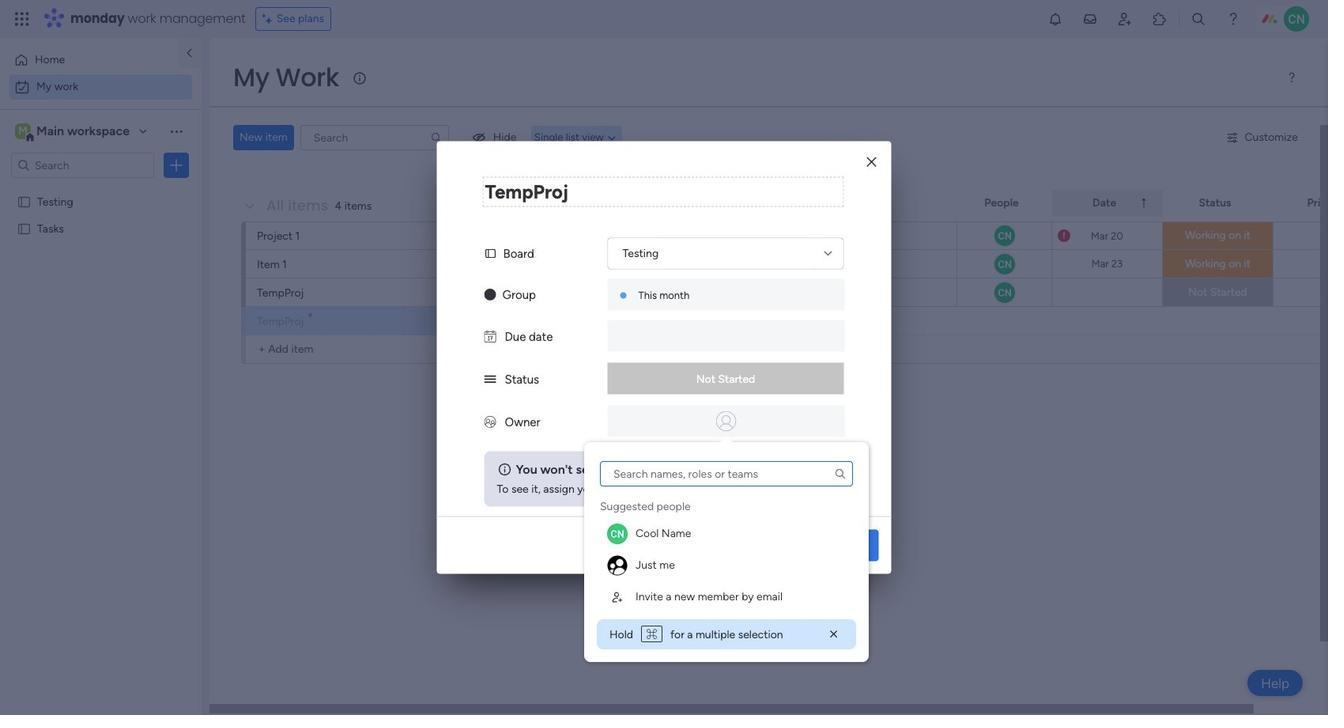 Task type: vqa. For each thing, say whether or not it's contained in the screenshot.
Back To Workspace ICON
no



Task type: describe. For each thing, give the bounding box(es) containing it.
monday marketplace image
[[1152, 11, 1168, 27]]

workspace selection element
[[15, 122, 132, 142]]

search image
[[835, 467, 847, 480]]

1 vertical spatial alert
[[597, 619, 857, 649]]

1 [object object] element from the top
[[600, 518, 854, 550]]

help image
[[1226, 11, 1242, 27]]

v2 status image
[[484, 372, 496, 386]]

2 [object object] element from the top
[[600, 550, 854, 581]]

v2 sun image
[[484, 288, 496, 302]]

workspace image
[[15, 123, 31, 140]]

0 vertical spatial option
[[9, 47, 168, 73]]

suggested people row
[[600, 493, 691, 515]]

dapulse date column image
[[484, 329, 496, 344]]

2 vertical spatial option
[[0, 187, 202, 190]]

Search in workspace field
[[33, 156, 132, 174]]

search image
[[430, 131, 443, 144]]

1 vertical spatial list box
[[597, 461, 857, 613]]

tree grid inside list box
[[600, 493, 854, 613]]



Task type: locate. For each thing, give the bounding box(es) containing it.
1 vertical spatial option
[[9, 74, 192, 100]]

2 public board image from the top
[[17, 221, 32, 236]]

option
[[9, 47, 168, 73], [9, 74, 192, 100], [0, 187, 202, 190]]

list box
[[0, 185, 202, 455], [597, 461, 857, 613]]

column header up v2 overdue deadline 'icon'
[[1053, 190, 1164, 217]]

column header
[[792, 190, 958, 217], [1053, 190, 1164, 217]]

1 vertical spatial public board image
[[17, 221, 32, 236]]

dialog
[[437, 141, 892, 574], [585, 442, 869, 662]]

0 vertical spatial alert
[[484, 451, 844, 507]]

0 horizontal spatial list box
[[0, 185, 202, 455]]

0 horizontal spatial column header
[[792, 190, 958, 217]]

1 horizontal spatial column header
[[1053, 190, 1164, 217]]

notifications image
[[1048, 11, 1064, 27]]

sort image
[[1138, 197, 1151, 210]]

close image
[[827, 626, 842, 642]]

0 vertical spatial public board image
[[17, 194, 32, 209]]

0 vertical spatial list box
[[0, 185, 202, 455]]

cool name image
[[1285, 6, 1310, 32]]

3 [object object] element from the top
[[600, 581, 854, 613]]

tree grid
[[600, 493, 854, 613]]

v2 overdue deadline image
[[1058, 228, 1071, 243]]

invite members image
[[1118, 11, 1134, 27]]

[object object] element
[[600, 518, 854, 550], [600, 550, 854, 581], [600, 581, 854, 613]]

public board image
[[17, 194, 32, 209], [17, 221, 32, 236]]

v2 multiple person column image
[[484, 415, 496, 429]]

1 horizontal spatial list box
[[597, 461, 857, 613]]

1 column header from the left
[[792, 190, 958, 217]]

close image
[[867, 156, 877, 168]]

search everything image
[[1191, 11, 1207, 27]]

alert
[[484, 451, 844, 507], [597, 619, 857, 649]]

column header down close icon
[[792, 190, 958, 217]]

see plans image
[[262, 10, 277, 28]]

select product image
[[14, 11, 30, 27]]

1 public board image from the top
[[17, 194, 32, 209]]

None search field
[[300, 125, 449, 150], [600, 461, 854, 486], [300, 125, 449, 150], [600, 461, 854, 486]]

2 column header from the left
[[1053, 190, 1164, 217]]

Filter dashboard by text search field
[[300, 125, 449, 150]]

update feed image
[[1083, 11, 1099, 27]]

Search for content search field
[[600, 461, 854, 486]]



